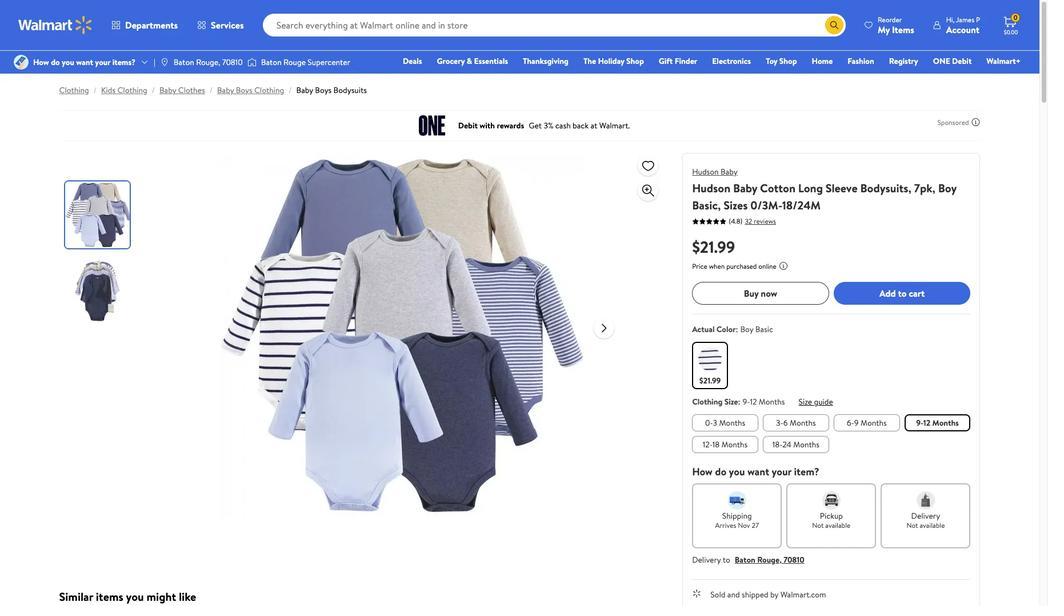 Task type: describe. For each thing, give the bounding box(es) containing it.
available for delivery
[[920, 521, 945, 531]]

like
[[179, 590, 196, 605]]

james
[[956, 15, 975, 24]]

cart
[[909, 287, 925, 300]]

baton for baton rouge supercenter
[[261, 57, 282, 68]]

2 / from the left
[[152, 85, 155, 96]]

9- inside button
[[916, 418, 924, 429]]

how do you want your items?
[[33, 57, 135, 68]]

months for 12-18 months
[[722, 440, 748, 451]]

one debit
[[933, 55, 972, 67]]

0 horizontal spatial 70810
[[222, 57, 243, 68]]

toy shop link
[[761, 55, 802, 67]]

departments button
[[102, 11, 188, 39]]

pickup
[[820, 511, 843, 522]]

baton rouge supercenter
[[261, 57, 350, 68]]

the holiday shop link
[[578, 55, 649, 67]]

not for delivery
[[907, 521, 918, 531]]

to for add
[[898, 287, 907, 300]]

clothing size list
[[690, 413, 973, 456]]

27
[[752, 521, 759, 531]]

you for how do you want your items?
[[62, 57, 74, 68]]

32 reviews link
[[743, 216, 776, 226]]

size guide
[[799, 397, 833, 408]]

delivery for not
[[911, 511, 940, 522]]

deals link
[[398, 55, 427, 67]]

do for how do you want your item?
[[715, 465, 727, 480]]

1 horizontal spatial rouge,
[[757, 555, 782, 566]]

actual color : boy basic
[[692, 324, 773, 336]]

fashion
[[848, 55, 874, 67]]

grocery & essentials link
[[432, 55, 513, 67]]

search icon image
[[830, 21, 839, 30]]

add to cart button
[[834, 282, 971, 305]]

zoom image modal image
[[641, 184, 655, 198]]

reorder
[[878, 15, 902, 24]]

hudson baby link
[[692, 166, 738, 178]]

3-6 months
[[776, 418, 816, 429]]

walmart+ link
[[982, 55, 1026, 67]]

 image for how do you want your items?
[[14, 55, 29, 70]]

size guide button
[[799, 397, 833, 408]]

0-3 months button
[[692, 415, 758, 432]]

you for similar items you might like
[[126, 590, 144, 605]]

bodysuits
[[334, 85, 367, 96]]

&
[[467, 55, 472, 67]]

clothing down 'rouge'
[[254, 85, 284, 96]]

intent image for shipping image
[[728, 492, 746, 510]]

1 hudson from the top
[[692, 166, 719, 178]]

thanksgiving link
[[518, 55, 574, 67]]

2 horizontal spatial baton
[[735, 555, 756, 566]]

sizes
[[724, 198, 748, 213]]

0 horizontal spatial 9-
[[743, 397, 750, 408]]

boy inside hudson baby hudson baby cotton long sleeve bodysuits, 7pk, boy basic, sizes 0/3m-18/24m
[[938, 181, 957, 196]]

0/3m-
[[751, 198, 782, 213]]

ad disclaimer and feedback for skylinedisplayad image
[[971, 118, 981, 127]]

hi,
[[946, 15, 955, 24]]

deals
[[403, 55, 422, 67]]

 image for baton rouge supercenter
[[247, 57, 256, 68]]

intent image for pickup image
[[822, 492, 841, 510]]

toy
[[766, 55, 778, 67]]

basic
[[756, 324, 773, 336]]

you for how do you want your item?
[[729, 465, 745, 480]]

baby clothes link
[[159, 85, 205, 96]]

4 / from the left
[[289, 85, 292, 96]]

one debit link
[[928, 55, 977, 67]]

walmart image
[[18, 16, 93, 34]]

want for item?
[[748, 465, 769, 480]]

gift finder
[[659, 55, 697, 67]]

color
[[717, 324, 736, 336]]

18-24 months
[[773, 440, 820, 451]]

clothing / kids clothing / baby clothes / baby boys clothing / baby boys bodysuits
[[59, 85, 367, 96]]

3-6 months button
[[763, 415, 829, 432]]

gift
[[659, 55, 673, 67]]

$0.00
[[1004, 28, 1018, 36]]

one
[[933, 55, 950, 67]]

(4.8)
[[729, 217, 743, 226]]

$21.99 button
[[692, 342, 728, 390]]

0-
[[705, 418, 713, 429]]

legal information image
[[779, 262, 788, 271]]

6-
[[847, 418, 854, 429]]

12-18 months
[[703, 440, 748, 451]]

6
[[784, 418, 788, 429]]

cotton
[[760, 181, 796, 196]]

p
[[976, 15, 980, 24]]

home
[[812, 55, 833, 67]]

reorder my items
[[878, 15, 914, 36]]

1 horizontal spatial 70810
[[784, 555, 805, 566]]

long
[[798, 181, 823, 196]]

sleeve
[[826, 181, 858, 196]]

your for item?
[[772, 465, 792, 480]]

baby boys bodysuits link
[[296, 85, 367, 96]]

32
[[745, 216, 752, 226]]

holiday
[[598, 55, 625, 67]]

actual
[[692, 324, 715, 336]]

clothing down how do you want your items?
[[59, 85, 89, 96]]

your for items?
[[95, 57, 111, 68]]

hudson baby hudson baby cotton long sleeve bodysuits, 7pk, boy basic, sizes 0/3m-18/24m
[[692, 166, 957, 213]]

2 boys from the left
[[315, 85, 332, 96]]

6-9 months button
[[834, 415, 900, 432]]

to for delivery
[[723, 555, 730, 566]]

1 size from the left
[[725, 397, 738, 408]]

delivery for to
[[692, 555, 721, 566]]

9-12 months
[[916, 418, 959, 429]]



Task type: vqa. For each thing, say whether or not it's contained in the screenshot.
2nd Shipping, arrives in 2 days from right
no



Task type: locate. For each thing, give the bounding box(es) containing it.
gift finder link
[[654, 55, 703, 67]]

 image up "baby boys clothing" link
[[247, 57, 256, 68]]

the
[[584, 55, 596, 67]]

baton
[[174, 57, 194, 68], [261, 57, 282, 68], [735, 555, 756, 566]]

0 vertical spatial you
[[62, 57, 74, 68]]

9-
[[743, 397, 750, 408], [916, 418, 924, 429]]

1 horizontal spatial boy
[[938, 181, 957, 196]]

1 horizontal spatial delivery
[[911, 511, 940, 522]]

/ down |
[[152, 85, 155, 96]]

walmart+
[[987, 55, 1021, 67]]

 image right |
[[160, 58, 169, 67]]

|
[[154, 57, 155, 68]]

1 horizontal spatial size
[[799, 397, 812, 408]]

hudson baby cotton long sleeve bodysuits, 7pk, boy basic, sizes 0/3m-18/24m - image 2 of 2 image
[[65, 255, 132, 322]]

70810 up walmart.com
[[784, 555, 805, 566]]

items?
[[112, 57, 135, 68]]

0 horizontal spatial want
[[76, 57, 93, 68]]

0 vertical spatial delivery
[[911, 511, 940, 522]]

boy left basic
[[740, 324, 754, 336]]

baby
[[159, 85, 176, 96], [217, 85, 234, 96], [296, 85, 313, 96], [721, 166, 738, 178], [733, 181, 757, 196]]

delivery up sold
[[692, 555, 721, 566]]

/ left kids
[[94, 85, 97, 96]]

1 vertical spatial do
[[715, 465, 727, 480]]

18
[[713, 440, 720, 451]]

months for 0-3 months
[[719, 418, 745, 429]]

1 vertical spatial 12
[[924, 418, 931, 429]]

0 horizontal spatial boys
[[236, 85, 252, 96]]

hudson up basic,
[[692, 166, 719, 178]]

do
[[51, 57, 60, 68], [715, 465, 727, 480]]

0 vertical spatial rouge,
[[196, 57, 220, 68]]

home link
[[807, 55, 838, 67]]

how down '12-'
[[692, 465, 713, 480]]

1 horizontal spatial not
[[907, 521, 918, 531]]

rouge
[[284, 57, 306, 68]]

6-9 months
[[847, 418, 887, 429]]

1 vertical spatial how
[[692, 465, 713, 480]]

1 vertical spatial 9-
[[916, 418, 924, 429]]

size up the 0-3 months button
[[725, 397, 738, 408]]

not inside the delivery not available
[[907, 521, 918, 531]]

1 horizontal spatial do
[[715, 465, 727, 480]]

2 horizontal spatial you
[[729, 465, 745, 480]]

to inside add to cart button
[[898, 287, 907, 300]]

you up intent image for shipping
[[729, 465, 745, 480]]

clothing up the 0-
[[692, 397, 723, 408]]

reviews
[[754, 216, 776, 226]]

0 horizontal spatial not
[[812, 521, 824, 531]]

how for how do you want your items?
[[33, 57, 49, 68]]

9- up the 0-3 months button
[[743, 397, 750, 408]]

delivery not available
[[907, 511, 945, 531]]

you
[[62, 57, 74, 68], [729, 465, 745, 480], [126, 590, 144, 605]]

12 inside button
[[924, 418, 931, 429]]

1 / from the left
[[94, 85, 97, 96]]

: for size
[[738, 397, 740, 408]]

add to favorites list, hudson baby cotton long sleeve bodysuits, 7pk, boy basic, sizes 0/3m-18/24m image
[[641, 159, 655, 173]]

1 horizontal spatial  image
[[160, 58, 169, 67]]

0 horizontal spatial your
[[95, 57, 111, 68]]

and
[[727, 590, 740, 601]]

(4.8) 32 reviews
[[729, 216, 776, 226]]

services button
[[188, 11, 254, 39]]

supercenter
[[308, 57, 350, 68]]

not down intent image for delivery
[[907, 521, 918, 531]]

0 vertical spatial your
[[95, 57, 111, 68]]

how for how do you want your item?
[[692, 465, 713, 480]]

hudson baby cotton long sleeve bodysuits, 7pk, boy basic, sizes 0/3m-18/24m image
[[219, 153, 585, 519]]

1 vertical spatial your
[[772, 465, 792, 480]]

$21.99 up clothing size : 9-12 months
[[699, 376, 721, 387]]

add to cart
[[880, 287, 925, 300]]

delivery
[[911, 511, 940, 522], [692, 555, 721, 566]]

18-
[[773, 440, 783, 451]]

kids
[[101, 85, 115, 96]]

registry
[[889, 55, 918, 67]]

0 horizontal spatial 12
[[750, 397, 757, 408]]

2 size from the left
[[799, 397, 812, 408]]

grocery & essentials
[[437, 55, 508, 67]]

how down walmart image at left
[[33, 57, 49, 68]]

sponsored
[[938, 117, 969, 127]]

$21.99 inside $21.99 button
[[699, 376, 721, 387]]

0 horizontal spatial  image
[[14, 55, 29, 70]]

0 horizontal spatial baton
[[174, 57, 194, 68]]

1 horizontal spatial baton
[[261, 57, 282, 68]]

price when purchased online
[[692, 262, 777, 271]]

want for items?
[[76, 57, 93, 68]]

items
[[892, 23, 914, 36]]

0 horizontal spatial size
[[725, 397, 738, 408]]

0 vertical spatial do
[[51, 57, 60, 68]]

rouge, up clothing / kids clothing / baby clothes / baby boys clothing / baby boys bodysuits
[[196, 57, 220, 68]]

delivery inside the delivery not available
[[911, 511, 940, 522]]

0 horizontal spatial delivery
[[692, 555, 721, 566]]

1 vertical spatial hudson
[[692, 181, 731, 196]]

to down arrives
[[723, 555, 730, 566]]

available down intent image for pickup
[[826, 521, 851, 531]]

electronics
[[712, 55, 751, 67]]

rouge, up sold and shipped by walmart.com
[[757, 555, 782, 566]]

: left basic
[[736, 324, 738, 336]]

: up the 0-3 months button
[[738, 397, 740, 408]]

0 vertical spatial hudson
[[692, 166, 719, 178]]

rouge,
[[196, 57, 220, 68], [757, 555, 782, 566]]

do up clothing link at the top of the page
[[51, 57, 60, 68]]

0 vertical spatial $21.99
[[692, 236, 735, 258]]

/
[[94, 85, 97, 96], [152, 85, 155, 96], [210, 85, 213, 96], [289, 85, 292, 96]]

0 horizontal spatial you
[[62, 57, 74, 68]]

 image
[[14, 55, 29, 70], [247, 57, 256, 68], [160, 58, 169, 67]]

baby boys clothing link
[[217, 85, 284, 96]]

hi, james p account
[[946, 15, 980, 36]]

price
[[692, 262, 707, 271]]

shipping
[[722, 511, 752, 522]]

0 horizontal spatial to
[[723, 555, 730, 566]]

shipped
[[742, 590, 769, 601]]

9
[[854, 418, 859, 429]]

70810 up "baby boys clothing" link
[[222, 57, 243, 68]]

0 horizontal spatial rouge,
[[196, 57, 220, 68]]

/ down 'rouge'
[[289, 85, 292, 96]]

fashion link
[[843, 55, 879, 67]]

baton for baton rouge, 70810
[[174, 57, 194, 68]]

your left items? on the left top of page
[[95, 57, 111, 68]]

1 vertical spatial you
[[729, 465, 745, 480]]

0 horizontal spatial shop
[[626, 55, 644, 67]]

1 vertical spatial to
[[723, 555, 730, 566]]

0 horizontal spatial boy
[[740, 324, 754, 336]]

0 horizontal spatial available
[[826, 521, 851, 531]]

months for 9-12 months
[[933, 418, 959, 429]]

1 horizontal spatial to
[[898, 287, 907, 300]]

1 shop from the left
[[626, 55, 644, 67]]

1 vertical spatial $21.99
[[699, 376, 721, 387]]

2 shop from the left
[[780, 55, 797, 67]]

sold and shipped by walmart.com
[[711, 590, 826, 601]]

your
[[95, 57, 111, 68], [772, 465, 792, 480]]

size left guide
[[799, 397, 812, 408]]

0 horizontal spatial do
[[51, 57, 60, 68]]

months for 18-24 months
[[793, 440, 820, 451]]

1 horizontal spatial boys
[[315, 85, 332, 96]]

debit
[[952, 55, 972, 67]]

delivery to baton rouge, 70810
[[692, 555, 805, 566]]

1 vertical spatial 70810
[[784, 555, 805, 566]]

how do you want your item?
[[692, 465, 819, 480]]

baton up baby clothes 'link' on the left top of page
[[174, 57, 194, 68]]

2 vertical spatial you
[[126, 590, 144, 605]]

1 vertical spatial rouge,
[[757, 555, 782, 566]]

next media item image
[[597, 322, 611, 335]]

purchased
[[727, 262, 757, 271]]

1 horizontal spatial how
[[692, 465, 713, 480]]

0 vertical spatial want
[[76, 57, 93, 68]]

departments
[[125, 19, 178, 31]]

1 horizontal spatial want
[[748, 465, 769, 480]]

items
[[96, 590, 123, 605]]

1 horizontal spatial 9-
[[916, 418, 924, 429]]

want
[[76, 57, 93, 68], [748, 465, 769, 480]]

not down intent image for pickup
[[812, 521, 824, 531]]

do down "12-18 months" button
[[715, 465, 727, 480]]

shop right holiday
[[626, 55, 644, 67]]

1 horizontal spatial shop
[[780, 55, 797, 67]]

available inside pickup not available
[[826, 521, 851, 531]]

toy shop
[[766, 55, 797, 67]]

 image for baton rouge, 70810
[[160, 58, 169, 67]]

: for color
[[736, 324, 738, 336]]

0 vertical spatial 12
[[750, 397, 757, 408]]

now
[[761, 287, 777, 300]]

0
[[1014, 13, 1018, 22]]

Search search field
[[263, 14, 846, 37]]

guide
[[814, 397, 833, 408]]

want down "12-18 months" button
[[748, 465, 769, 480]]

1 not from the left
[[812, 521, 824, 531]]

2 hudson from the top
[[692, 181, 731, 196]]

1 boys from the left
[[236, 85, 252, 96]]

intent image for delivery image
[[917, 492, 935, 510]]

you right the items
[[126, 590, 144, 605]]

0 vertical spatial to
[[898, 287, 907, 300]]

not inside pickup not available
[[812, 521, 824, 531]]

you up clothing link at the top of the page
[[62, 57, 74, 68]]

buy now button
[[692, 282, 829, 305]]

shop
[[626, 55, 644, 67], [780, 55, 797, 67]]

grocery
[[437, 55, 465, 67]]

boys down 'baton rouge, 70810'
[[236, 85, 252, 96]]

clothing size : 9-12 months
[[692, 397, 785, 408]]

your left item?
[[772, 465, 792, 480]]

baton down nov
[[735, 555, 756, 566]]

actual color list
[[690, 340, 973, 392]]

1 vertical spatial want
[[748, 465, 769, 480]]

9- right 6-9 months
[[916, 418, 924, 429]]

months
[[759, 397, 785, 408], [719, 418, 745, 429], [790, 418, 816, 429], [861, 418, 887, 429], [933, 418, 959, 429], [722, 440, 748, 451], [793, 440, 820, 451]]

12-18 months button
[[692, 437, 758, 454]]

hudson baby cotton long sleeve bodysuits, 7pk, boy basic, sizes 0/3m-18/24m - image 1 of 2 image
[[65, 182, 132, 249]]

/ right clothes
[[210, 85, 213, 96]]

0-3 months
[[705, 418, 745, 429]]

available inside the delivery not available
[[920, 521, 945, 531]]

3 / from the left
[[210, 85, 213, 96]]

12-
[[703, 440, 713, 451]]

9-12 months button
[[905, 415, 971, 432]]

bodysuits,
[[860, 181, 912, 196]]

to left cart
[[898, 287, 907, 300]]

:
[[736, 324, 738, 336], [738, 397, 740, 408]]

1 horizontal spatial 12
[[924, 418, 931, 429]]

2 available from the left
[[920, 521, 945, 531]]

add
[[880, 287, 896, 300]]

buy now
[[744, 287, 777, 300]]

Walmart Site-Wide search field
[[263, 14, 846, 37]]

kids clothing link
[[101, 85, 147, 96]]

might
[[147, 590, 176, 605]]

1 vertical spatial delivery
[[692, 555, 721, 566]]

not for pickup
[[812, 521, 824, 531]]

0 vertical spatial boy
[[938, 181, 957, 196]]

available down intent image for delivery
[[920, 521, 945, 531]]

3
[[713, 418, 717, 429]]

thanksgiving
[[523, 55, 569, 67]]

pickup not available
[[812, 511, 851, 531]]

18/24m
[[782, 198, 821, 213]]

want up clothing link at the top of the page
[[76, 57, 93, 68]]

0 horizontal spatial how
[[33, 57, 49, 68]]

do for how do you want your items?
[[51, 57, 60, 68]]

1 vertical spatial :
[[738, 397, 740, 408]]

registry link
[[884, 55, 923, 67]]

baton left 'rouge'
[[261, 57, 282, 68]]

available for pickup
[[826, 521, 851, 531]]

1 horizontal spatial your
[[772, 465, 792, 480]]

0 vertical spatial :
[[736, 324, 738, 336]]

2 horizontal spatial  image
[[247, 57, 256, 68]]

shop right toy
[[780, 55, 797, 67]]

 image down walmart image at left
[[14, 55, 29, 70]]

boy right 7pk,
[[938, 181, 957, 196]]

2 not from the left
[[907, 521, 918, 531]]

3-
[[776, 418, 784, 429]]

$21.99 up when
[[692, 236, 735, 258]]

hudson down hudson baby link at top
[[692, 181, 731, 196]]

1 horizontal spatial available
[[920, 521, 945, 531]]

1 horizontal spatial you
[[126, 590, 144, 605]]

1 available from the left
[[826, 521, 851, 531]]

months for 6-9 months
[[861, 418, 887, 429]]

0 vertical spatial how
[[33, 57, 49, 68]]

sold
[[711, 590, 726, 601]]

shipping arrives nov 27
[[715, 511, 759, 531]]

account
[[946, 23, 980, 36]]

0 vertical spatial 9-
[[743, 397, 750, 408]]

my
[[878, 23, 890, 36]]

similar
[[59, 590, 93, 605]]

walmart.com
[[781, 590, 826, 601]]

baton rouge, 70810 button
[[735, 555, 805, 566]]

delivery down intent image for delivery
[[911, 511, 940, 522]]

months for 3-6 months
[[790, 418, 816, 429]]

1 vertical spatial boy
[[740, 324, 754, 336]]

0 vertical spatial 70810
[[222, 57, 243, 68]]

services
[[211, 19, 244, 31]]

boys left bodysuits
[[315, 85, 332, 96]]

clothing right kids
[[117, 85, 147, 96]]



